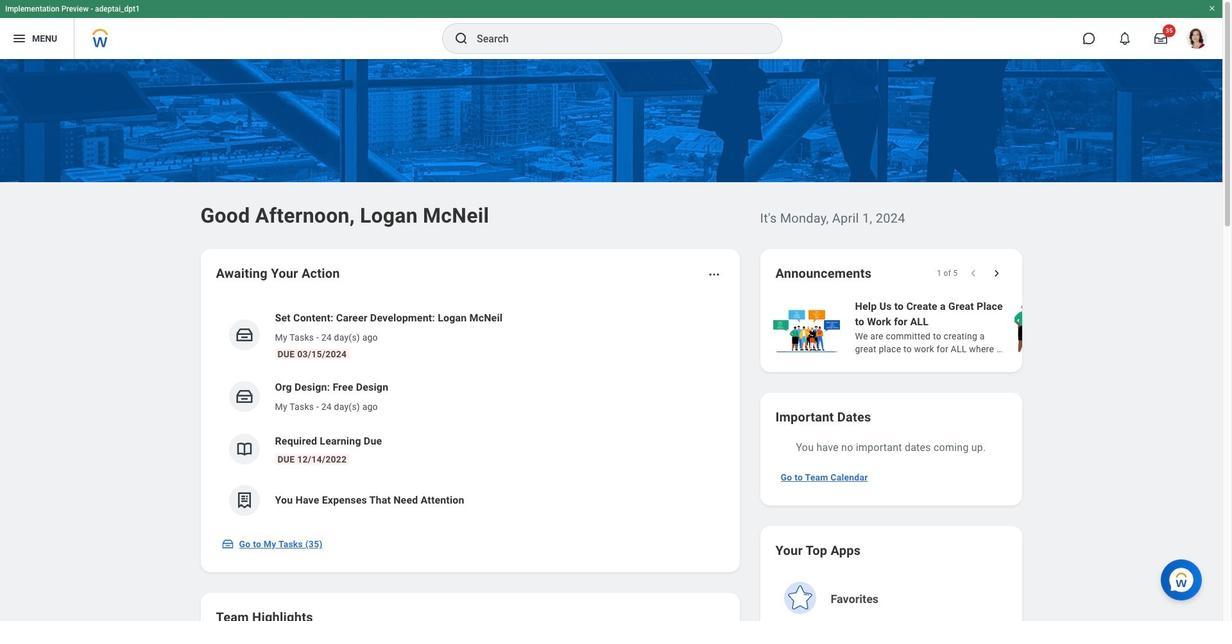 Task type: describe. For each thing, give the bounding box(es) containing it.
close environment banner image
[[1209, 4, 1216, 12]]

book open image
[[235, 440, 254, 459]]

1 horizontal spatial list
[[771, 298, 1232, 357]]

chevron left small image
[[967, 267, 980, 280]]

justify image
[[12, 31, 27, 46]]

notifications large image
[[1119, 32, 1132, 45]]



Task type: locate. For each thing, give the bounding box(es) containing it.
1 vertical spatial inbox image
[[235, 387, 254, 406]]

banner
[[0, 0, 1223, 59]]

inbox image
[[235, 325, 254, 345], [235, 387, 254, 406]]

profile logan mcneil image
[[1187, 28, 1207, 51]]

Search Workday  search field
[[477, 24, 755, 53]]

related actions image
[[708, 268, 720, 281]]

0 horizontal spatial list
[[216, 300, 724, 526]]

inbox large image
[[1155, 32, 1168, 45]]

search image
[[454, 31, 469, 46]]

status
[[937, 268, 958, 279]]

1 inbox image from the top
[[235, 325, 254, 345]]

list
[[771, 298, 1232, 357], [216, 300, 724, 526]]

inbox image
[[221, 538, 234, 551]]

main content
[[0, 59, 1232, 621]]

0 vertical spatial inbox image
[[235, 325, 254, 345]]

2 inbox image from the top
[[235, 387, 254, 406]]

chevron right small image
[[990, 267, 1003, 280]]

dashboard expenses image
[[235, 491, 254, 510]]



Task type: vqa. For each thing, say whether or not it's contained in the screenshot.
"Service" inside Customer Service - APJ button
no



